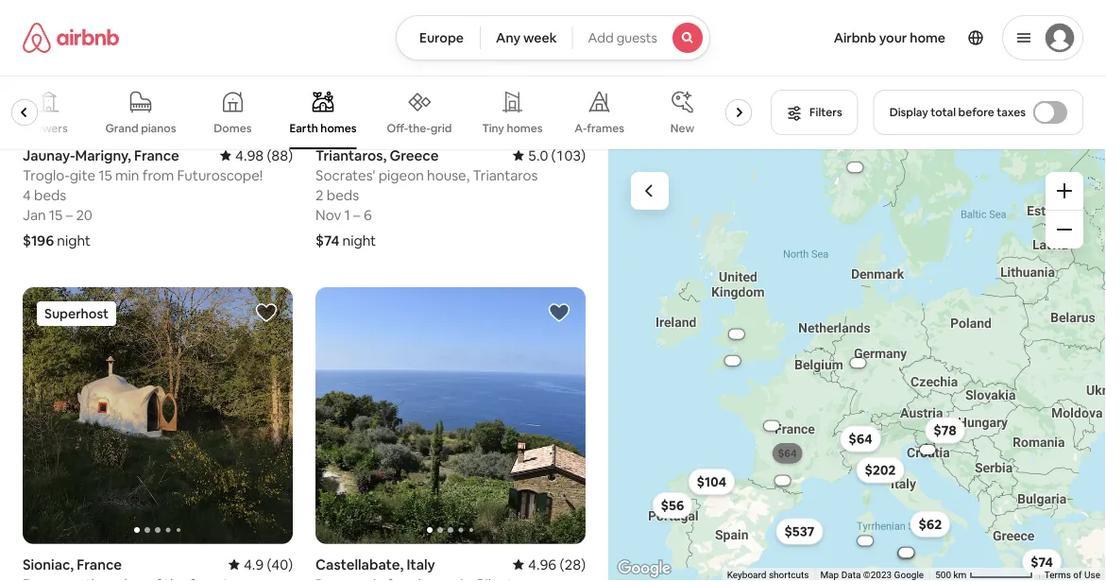 Task type: describe. For each thing, give the bounding box(es) containing it.
$104
[[697, 473, 727, 490]]

add
[[588, 29, 614, 46]]

$202 $104
[[697, 462, 896, 490]]

1 vertical spatial france
[[77, 555, 122, 574]]

– inside jaunay-marigny, france troglo-gite 15 min from futuroscope! 4 beds jan 15 – 20 $196 night
[[66, 206, 73, 224]]

week
[[524, 29, 557, 46]]

a-frames
[[575, 121, 625, 136]]

filters button
[[771, 90, 859, 135]]

1
[[345, 206, 350, 224]]

pigeon
[[379, 166, 424, 184]]

map data ©2023 google
[[821, 569, 924, 581]]

of
[[1074, 569, 1083, 581]]

homes for tiny homes
[[507, 121, 543, 136]]

6
[[364, 206, 372, 224]]

500
[[936, 569, 952, 581]]

troglo-
[[23, 166, 70, 184]]

$56
[[661, 497, 684, 514]]

france inside jaunay-marigny, france troglo-gite 15 min from futuroscope! 4 beds jan 15 – 20 $196 night
[[134, 146, 179, 165]]

google image
[[613, 557, 676, 581]]

sioniac,
[[23, 555, 74, 574]]

triantaros, greece socrates' pigeon house, triantaros 2 beds nov 1 – 6 $74 night
[[316, 146, 538, 250]]

1 horizontal spatial $64
[[849, 430, 873, 448]]

europe
[[420, 29, 464, 46]]

jaunay-marigny, france troglo-gite 15 min from futuroscope! 4 beds jan 15 – 20 $196 night
[[23, 146, 263, 250]]

5.0
[[528, 146, 548, 165]]

4.96 out of 5 average rating,  28 reviews image
[[513, 555, 586, 574]]

4.98 (88)
[[235, 146, 293, 165]]

taxes
[[997, 105, 1026, 120]]

use
[[1085, 569, 1101, 581]]

guests
[[617, 29, 658, 46]]

europe button
[[396, 15, 481, 60]]

(88)
[[267, 146, 293, 165]]

0 vertical spatial 15
[[99, 166, 112, 184]]

add to wishlist: castellabate, italy image
[[548, 302, 571, 324]]

shortcuts
[[769, 569, 809, 581]]

km
[[954, 569, 967, 581]]

zoom in image
[[1057, 183, 1073, 198]]

4.9 (40)
[[244, 555, 293, 574]]

tiny homes
[[483, 121, 543, 136]]

(28)
[[560, 555, 586, 574]]

– inside triantaros, greece socrates' pigeon house, triantaros 2 beds nov 1 – 6 $74 night
[[354, 206, 361, 224]]

display total before taxes button
[[874, 90, 1084, 135]]

profile element
[[733, 0, 1084, 76]]

(40)
[[267, 555, 293, 574]]

beds inside jaunay-marigny, france troglo-gite 15 min from futuroscope! 4 beds jan 15 – 20 $196 night
[[34, 186, 66, 204]]

filters
[[810, 105, 843, 120]]

min
[[115, 166, 139, 184]]

any
[[496, 29, 521, 46]]

airbnb
[[834, 29, 877, 46]]

$202 button
[[857, 457, 905, 483]]

domes
[[214, 121, 252, 136]]

$74 button
[[1023, 549, 1062, 575]]

terms of use link
[[1045, 569, 1101, 581]]

$537
[[785, 523, 815, 540]]

socrates'
[[316, 166, 376, 184]]

add guests
[[588, 29, 658, 46]]

0 horizontal spatial $64 button
[[769, 448, 807, 459]]

$74 inside triantaros, greece socrates' pigeon house, triantaros 2 beds nov 1 – 6 $74 night
[[316, 231, 340, 250]]

grand pianos
[[106, 121, 177, 136]]

from
[[142, 166, 174, 184]]

airbnb your home link
[[823, 18, 957, 58]]

5.0 out of 5 average rating,  103 reviews image
[[513, 146, 586, 165]]

castellabate,
[[316, 555, 404, 574]]

5.0 (103)
[[528, 146, 586, 165]]

500 km
[[936, 569, 969, 581]]

4
[[23, 186, 31, 204]]

20
[[76, 206, 93, 224]]

house,
[[427, 166, 470, 184]]

sioniac, france
[[23, 555, 122, 574]]

towers
[[30, 121, 68, 136]]

4.9 out of 5 average rating,  40 reviews image
[[229, 555, 293, 574]]

$62
[[919, 516, 942, 533]]

keyboard shortcuts button
[[727, 568, 809, 581]]

nov
[[316, 206, 341, 224]]



Task type: vqa. For each thing, say whether or not it's contained in the screenshot.
or
no



Task type: locate. For each thing, give the bounding box(es) containing it.
keyboard
[[727, 569, 767, 581]]

1 night from the left
[[57, 231, 91, 250]]

any week
[[496, 29, 557, 46]]

$74 inside button
[[1031, 554, 1054, 571]]

tiny
[[483, 121, 505, 136]]

zoom out image
[[1057, 222, 1073, 237]]

display total before taxes
[[890, 105, 1026, 120]]

2 homes from the left
[[507, 121, 543, 136]]

None search field
[[396, 15, 711, 60]]

homes
[[321, 121, 357, 136], [507, 121, 543, 136]]

grand
[[106, 121, 139, 136]]

grid
[[431, 121, 453, 135]]

1 horizontal spatial night
[[343, 231, 376, 250]]

1 vertical spatial $74
[[1031, 554, 1054, 571]]

2 beds from the left
[[327, 186, 359, 204]]

– right '1'
[[354, 206, 361, 224]]

total
[[931, 105, 956, 120]]

data
[[842, 569, 861, 581]]

beds down troglo-
[[34, 186, 66, 204]]

2 – from the left
[[354, 206, 361, 224]]

$64
[[849, 430, 873, 448], [782, 450, 794, 457]]

2 night from the left
[[343, 231, 376, 250]]

0 horizontal spatial beds
[[34, 186, 66, 204]]

0 horizontal spatial $74
[[316, 231, 340, 250]]

triantaros
[[473, 166, 538, 184]]

greece
[[390, 146, 439, 165]]

triantaros,
[[316, 146, 387, 165]]

the-
[[409, 121, 431, 135]]

0 horizontal spatial homes
[[321, 121, 357, 136]]

4.98
[[235, 146, 264, 165]]

add to wishlist: sioniac, france image
[[255, 302, 278, 324]]

display
[[890, 105, 929, 120]]

group
[[0, 76, 760, 149], [23, 287, 293, 544], [316, 287, 586, 544]]

0 vertical spatial $64
[[849, 430, 873, 448]]

$74
[[316, 231, 340, 250], [1031, 554, 1054, 571]]

$196
[[23, 231, 54, 250]]

0 horizontal spatial night
[[57, 231, 91, 250]]

map
[[821, 569, 839, 581]]

0 vertical spatial $74
[[316, 231, 340, 250]]

night
[[57, 231, 91, 250], [343, 231, 376, 250]]

frames
[[588, 121, 625, 136]]

night inside jaunay-marigny, france troglo-gite 15 min from futuroscope! 4 beds jan 15 – 20 $196 night
[[57, 231, 91, 250]]

15 down marigny, at the top left of the page
[[99, 166, 112, 184]]

$64 button
[[840, 426, 881, 452], [769, 448, 807, 459]]

– left 20
[[66, 206, 73, 224]]

$62 button
[[910, 511, 951, 537]]

$64 up '$202 $104'
[[782, 450, 794, 457]]

night inside triantaros, greece socrates' pigeon house, triantaros 2 beds nov 1 – 6 $74 night
[[343, 231, 376, 250]]

1 horizontal spatial $74
[[1031, 554, 1054, 571]]

1 vertical spatial $64
[[782, 450, 794, 457]]

before
[[959, 105, 995, 120]]

marigny,
[[75, 146, 131, 165]]

$64 button up $202
[[840, 426, 881, 452]]

1 – from the left
[[66, 206, 73, 224]]

homes up the 5.0
[[507, 121, 543, 136]]

$74 down nov
[[316, 231, 340, 250]]

earth
[[290, 121, 319, 136]]

add guests button
[[572, 15, 711, 60]]

1 vertical spatial 15
[[49, 206, 63, 224]]

jaunay-
[[23, 146, 75, 165]]

1 horizontal spatial –
[[354, 206, 361, 224]]

night down 6
[[343, 231, 376, 250]]

2
[[316, 186, 324, 204]]

futuroscope!
[[177, 166, 263, 184]]

gite
[[70, 166, 95, 184]]

$104 button
[[689, 469, 735, 495]]

$56 button
[[653, 492, 693, 519]]

home
[[910, 29, 946, 46]]

google
[[895, 569, 924, 581]]

1 homes from the left
[[321, 121, 357, 136]]

italy
[[407, 555, 435, 574]]

©2023
[[864, 569, 892, 581]]

4.96 (28)
[[528, 555, 586, 574]]

1 horizontal spatial 15
[[99, 166, 112, 184]]

4.96
[[528, 555, 557, 574]]

a-
[[575, 121, 588, 136]]

$78 button
[[925, 417, 966, 444]]

beds
[[34, 186, 66, 204], [327, 186, 359, 204]]

france right sioniac, on the bottom
[[77, 555, 122, 574]]

your
[[879, 29, 907, 46]]

castellabate, italy
[[316, 555, 435, 574]]

$64 up $202
[[849, 430, 873, 448]]

none search field containing europe
[[396, 15, 711, 60]]

$78
[[934, 422, 957, 439]]

any week button
[[480, 15, 573, 60]]

1 horizontal spatial homes
[[507, 121, 543, 136]]

1 horizontal spatial $64 button
[[840, 426, 881, 452]]

airbnb your home
[[834, 29, 946, 46]]

beds down socrates'
[[327, 186, 359, 204]]

earth homes
[[290, 121, 357, 136]]

1 beds from the left
[[34, 186, 66, 204]]

$74 left of
[[1031, 554, 1054, 571]]

500 km button
[[930, 568, 1039, 581]]

4.9
[[244, 555, 264, 574]]

terms of use
[[1045, 569, 1101, 581]]

new
[[671, 121, 695, 136]]

group for sioniac, france
[[23, 287, 293, 544]]

1 horizontal spatial beds
[[327, 186, 359, 204]]

15
[[99, 166, 112, 184], [49, 206, 63, 224]]

beds inside triantaros, greece socrates' pigeon house, triantaros 2 beds nov 1 – 6 $74 night
[[327, 186, 359, 204]]

pianos
[[141, 121, 177, 136]]

0 horizontal spatial $64
[[782, 450, 794, 457]]

0 horizontal spatial 15
[[49, 206, 63, 224]]

france up from
[[134, 146, 179, 165]]

homes up triantaros,
[[321, 121, 357, 136]]

google map
showing 22 stays. region
[[609, 149, 1107, 581]]

0 horizontal spatial –
[[66, 206, 73, 224]]

off-the-grid
[[387, 121, 453, 135]]

group for castellabate, italy
[[316, 287, 586, 544]]

0 vertical spatial france
[[134, 146, 179, 165]]

4.98 out of 5 average rating,  88 reviews image
[[220, 146, 293, 165]]

0 horizontal spatial france
[[77, 555, 122, 574]]

1 horizontal spatial france
[[134, 146, 179, 165]]

off-
[[387, 121, 409, 135]]

$537 button
[[776, 518, 823, 545]]

jan
[[23, 206, 46, 224]]

terms
[[1045, 569, 1072, 581]]

$64 button up '$202 $104'
[[769, 448, 807, 459]]

keyboard shortcuts
[[727, 569, 809, 581]]

group containing off-the-grid
[[0, 76, 760, 149]]

homes for earth homes
[[321, 121, 357, 136]]

$202
[[865, 462, 896, 479]]

15 right jan
[[49, 206, 63, 224]]

(103)
[[552, 146, 586, 165]]

night down 20
[[57, 231, 91, 250]]



